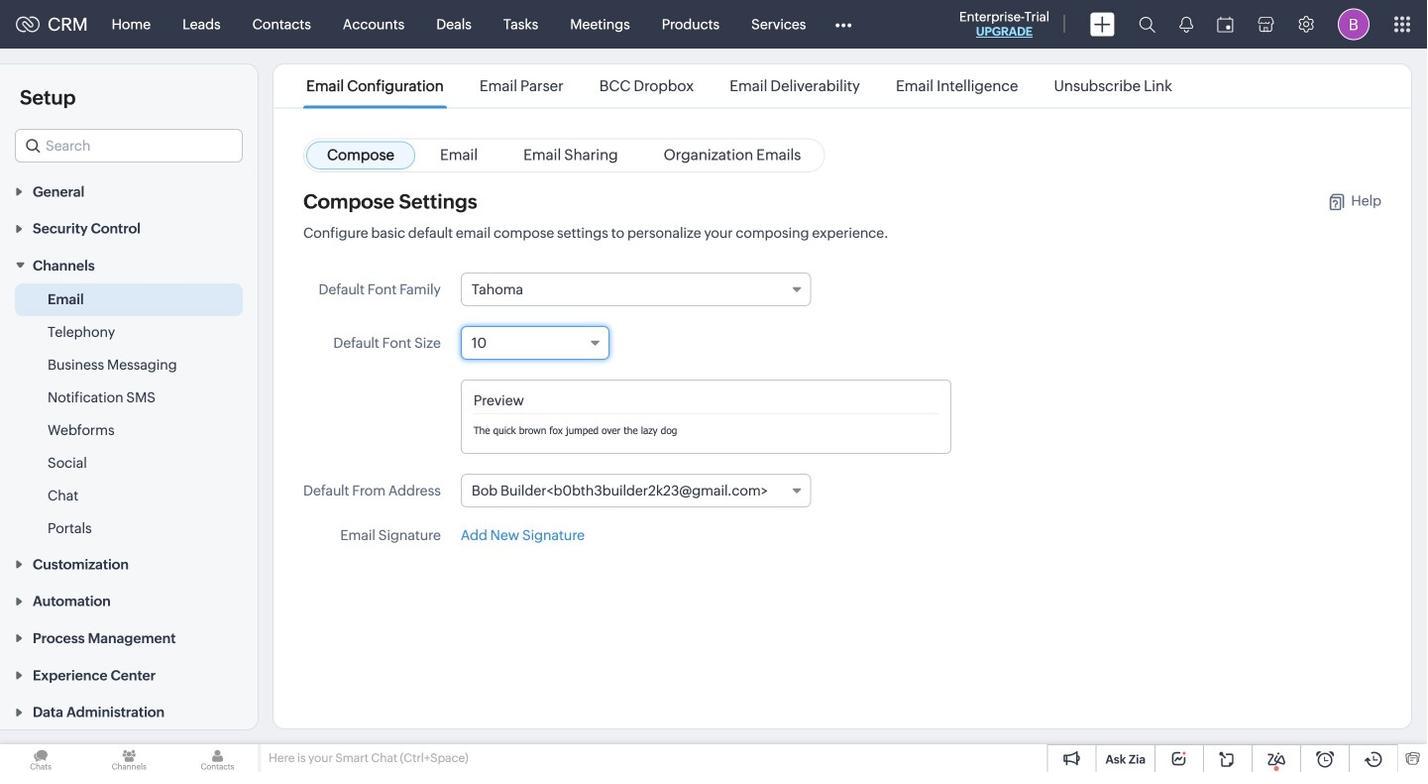Task type: locate. For each thing, give the bounding box(es) containing it.
region
[[0, 283, 258, 545]]

Other Modules field
[[822, 8, 865, 40]]

contacts image
[[177, 744, 258, 772]]

list
[[288, 64, 1190, 108]]

search image
[[1139, 16, 1156, 33]]

profile element
[[1326, 0, 1382, 48]]

signals element
[[1168, 0, 1205, 49]]

None field
[[15, 129, 243, 163], [461, 273, 811, 306], [461, 326, 609, 360], [461, 474, 811, 507], [461, 273, 811, 306], [461, 326, 609, 360], [461, 474, 811, 507]]

create menu element
[[1078, 0, 1127, 48]]

logo image
[[16, 16, 40, 32]]

signals image
[[1179, 16, 1193, 33]]



Task type: describe. For each thing, give the bounding box(es) containing it.
none field search
[[15, 129, 243, 163]]

Search text field
[[16, 130, 242, 162]]

channels image
[[88, 744, 170, 772]]

chats image
[[0, 744, 81, 772]]

calendar image
[[1217, 16, 1234, 32]]

profile image
[[1338, 8, 1370, 40]]

create menu image
[[1090, 12, 1115, 36]]

search element
[[1127, 0, 1168, 49]]



